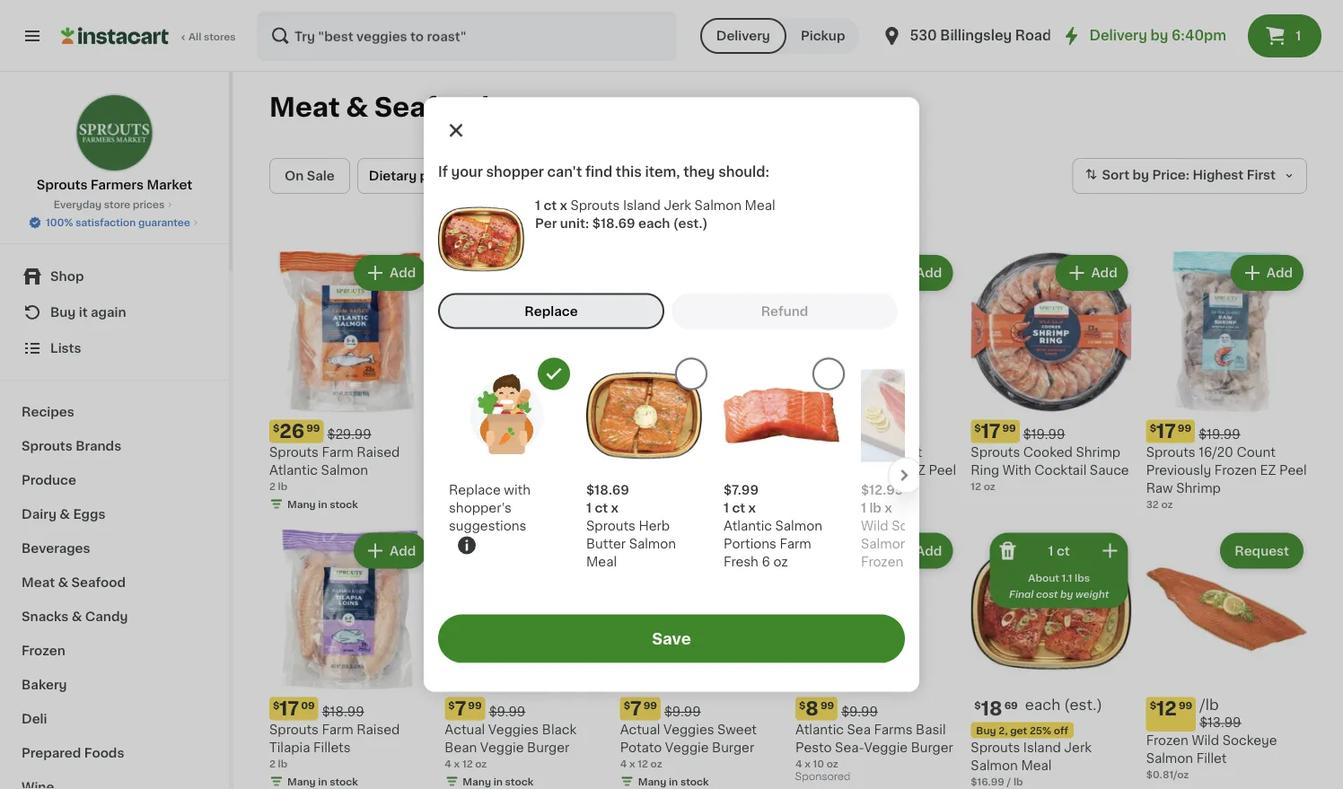 Task type: locate. For each thing, give the bounding box(es) containing it.
ez inside sprouts 13/15 count previously frozen ez peel raw shrimp
[[910, 464, 926, 476]]

0 horizontal spatial $19.99
[[1024, 428, 1066, 440]]

1 horizontal spatial 16/20
[[1199, 446, 1234, 458]]

0 horizontal spatial $9.99
[[489, 706, 526, 718]]

oz inside "atlantic sea farms basil pesto sea-veggie burger 4 x 10 oz"
[[827, 759, 839, 769]]

2 actual from the left
[[620, 724, 661, 736]]

$9.99 up sea-
[[842, 706, 878, 718]]

1 vertical spatial cooked
[[701, 464, 750, 476]]

meal
[[745, 199, 776, 212], [587, 556, 617, 568], [1022, 760, 1052, 772]]

0 horizontal spatial actual
[[445, 724, 485, 736]]

2 horizontal spatial $9.99
[[842, 706, 878, 718]]

sprouts for sprouts farm raised tilapia fillets 2 lb
[[269, 724, 319, 736]]

salmon down they
[[695, 199, 742, 212]]

1 horizontal spatial sockeye
[[1223, 735, 1278, 747]]

burger inside actual veggies sweet potato veggie burger 4 x 12 oz
[[712, 742, 755, 754]]

$19.78 original price: $21.98 element
[[796, 420, 957, 443]]

in down actual veggies sweet potato veggie burger 4 x 12 oz
[[669, 777, 678, 787]]

$21.98 original price: $24.98 element
[[620, 420, 782, 443]]

1 vertical spatial meat & seafood
[[22, 577, 126, 589]]

raw for sprouts 13/15 count previously frozen ez peel raw shrimp
[[796, 482, 823, 494]]

island down this
[[623, 199, 661, 212]]

stock
[[330, 499, 358, 509], [330, 777, 358, 787], [505, 777, 534, 787], [681, 777, 709, 787]]

0 vertical spatial by
[[1151, 29, 1169, 42]]

2 $19.99 from the left
[[1199, 428, 1241, 440]]

many in stock
[[287, 499, 358, 509], [287, 777, 358, 787], [463, 777, 534, 787], [638, 777, 709, 787]]

2 32 from the left
[[1147, 499, 1160, 509]]

1 horizontal spatial (est.)
[[1065, 699, 1103, 713]]

0 vertical spatial each
[[639, 217, 671, 230]]

sprouts inside the sprouts wild-caught raw sea scallops 10/20 ct 1 lb
[[445, 446, 494, 458]]

lb down the ct
[[452, 499, 461, 509]]

1 veggie from the left
[[865, 742, 908, 754]]

$ inside $ 19 78
[[800, 423, 806, 433]]

4 down the potato
[[620, 759, 627, 769]]

add button for sprouts farm raised atlantic salmon
[[356, 257, 425, 289]]

recipes link
[[11, 395, 218, 429]]

1
[[1297, 30, 1302, 42], [535, 199, 541, 212], [445, 499, 449, 509], [587, 502, 592, 514], [724, 502, 729, 514], [861, 502, 867, 514], [1049, 545, 1054, 557]]

1 horizontal spatial raw
[[796, 482, 823, 494]]

raised for 17
[[357, 724, 400, 736]]

2 $ 7 99 from the left
[[624, 700, 658, 719]]

2 2 from the top
[[269, 759, 276, 769]]

raised down the '$17.09 original price: $18.99' element
[[357, 724, 400, 736]]

0 horizontal spatial $17.99 original price: $19.99 element
[[971, 420, 1132, 443]]

2 16/20 from the left
[[1199, 446, 1234, 458]]

$8.99 original price: $9.99 element
[[796, 698, 957, 721]]

farm down the $29.99
[[322, 446, 354, 458]]

shrimp inside the $ 17 99 $19.99 sprouts cooked shrimp ring with cocktail sauce 12 oz
[[1077, 446, 1121, 458]]

0 horizontal spatial previously
[[796, 464, 861, 476]]

frozen up request button
[[1215, 464, 1258, 476]]

frozen inside sprouts 13/15 count previously frozen ez peel raw shrimp
[[864, 464, 907, 476]]

1 horizontal spatial $7.99 original price: $9.99 element
[[620, 698, 782, 721]]

1 raised from the top
[[357, 446, 400, 458]]

$12.99 1 lb x wild sockeye salmon previously frozen
[[861, 484, 977, 568]]

32
[[620, 499, 633, 509], [1147, 499, 1160, 509]]

in for atlantic
[[318, 499, 328, 509]]

(est.) up off
[[1065, 699, 1103, 713]]

salmon down the $29.99
[[321, 464, 368, 476]]

salmon down herb
[[629, 538, 677, 550]]

69
[[1005, 701, 1018, 711]]

$7.99 1 ct x atlantic salmon portions farm fresh 6 oz
[[724, 484, 823, 568]]

peel right next items image on the bottom right
[[929, 464, 957, 476]]

3 4 from the left
[[620, 759, 627, 769]]

1 4 from the left
[[796, 759, 803, 769]]

fillets
[[313, 742, 351, 754]]

99 up the potato
[[644, 701, 658, 711]]

0 vertical spatial island
[[623, 199, 661, 212]]

1 horizontal spatial ez
[[1261, 464, 1277, 476]]

1 $19.99 from the left
[[1024, 428, 1066, 440]]

1 horizontal spatial veggie
[[665, 742, 709, 754]]

jerk inside 1 ct x sprouts island jerk salmon meal per unit: $18.69 each (est.)
[[664, 199, 692, 212]]

raised down the $29.99
[[357, 446, 400, 458]]

sprouts farmers market logo image
[[75, 93, 154, 172]]

2 horizontal spatial veggie
[[865, 742, 908, 754]]

0 horizontal spatial 17
[[280, 700, 299, 719]]

$ up "sprouts farm raised atlantic salmon 2 lb"
[[273, 423, 280, 433]]

78
[[830, 423, 842, 433]]

17 for $ 17 99
[[1157, 422, 1177, 441]]

& for meat & seafood 'link'
[[58, 577, 68, 589]]

shrimp inside neptune foods 16/20 farm frozen cooked shrimp 32 oz
[[620, 482, 665, 494]]

about 1.1 lbs final cost by weight
[[1010, 573, 1110, 599]]

stock for atlantic
[[330, 499, 358, 509]]

sprouts up everyday
[[37, 179, 88, 191]]

lb down $12.99 at the right bottom
[[870, 502, 882, 514]]

oz right 6
[[774, 556, 788, 568]]

many in stock for tilapia
[[287, 777, 358, 787]]

actual for potato
[[620, 724, 661, 736]]

4 inside "atlantic sea farms basil pesto sea-veggie burger 4 x 10 oz"
[[796, 759, 803, 769]]

everyday store prices
[[54, 200, 165, 210]]

1 vertical spatial foods
[[84, 747, 124, 760]]

$ for sprouts farm raised tilapia fillets
[[273, 701, 280, 711]]

it
[[79, 306, 88, 319]]

0 horizontal spatial raw
[[445, 464, 472, 476]]

many in stock inside product group
[[287, 499, 358, 509]]

0 horizontal spatial seafood
[[71, 577, 126, 589]]

0 horizontal spatial cooked
[[701, 464, 750, 476]]

shrimp
[[1077, 446, 1121, 458], [826, 482, 871, 494], [620, 482, 665, 494], [1177, 482, 1222, 494]]

1 vertical spatial (est.)
[[1065, 699, 1103, 713]]

save button
[[438, 615, 906, 664]]

1 horizontal spatial $9.99
[[665, 706, 701, 718]]

replace inside replace button
[[525, 305, 578, 318]]

meat & seafood inside 'link'
[[22, 577, 126, 589]]

previously down $ 17 99
[[1147, 464, 1212, 476]]

09
[[301, 701, 315, 711]]

0 horizontal spatial meal
[[587, 556, 617, 568]]

$ left /lb
[[1150, 701, 1157, 711]]

by left 6:40pm
[[1151, 29, 1169, 42]]

99 up sprouts 16/20 count previously frozen ez peel raw shrimp 32 oz
[[1178, 423, 1192, 433]]

instacart logo image
[[61, 25, 169, 47]]

cooked
[[1024, 446, 1073, 458], [701, 464, 750, 476]]

1 horizontal spatial wild
[[1192, 735, 1220, 747]]

2 vertical spatial atlantic
[[796, 724, 844, 736]]

sprouts
[[37, 179, 88, 191], [571, 199, 620, 212], [22, 440, 73, 453], [269, 446, 319, 458], [796, 446, 845, 458], [445, 446, 494, 458], [971, 446, 1021, 458], [1147, 446, 1196, 458], [587, 520, 636, 532], [269, 724, 319, 736], [971, 742, 1021, 754]]

2 veggies from the left
[[664, 724, 715, 736]]

0 vertical spatial $18.69
[[593, 217, 636, 230]]

sprouts for sprouts brands
[[22, 440, 73, 453]]

1 vertical spatial buy
[[977, 726, 997, 736]]

shrimp up sauce
[[1077, 446, 1121, 458]]

veggie inside actual veggies black bean veggie burger 4 x 12 oz
[[480, 742, 524, 754]]

atlantic inside $7.99 1 ct x atlantic salmon portions farm fresh 6 oz
[[724, 520, 773, 532]]

1 veggies from the left
[[488, 724, 539, 736]]

$ 19 78
[[800, 422, 842, 441]]

1 vertical spatial meat
[[22, 577, 55, 589]]

0 horizontal spatial veggies
[[488, 724, 539, 736]]

0 vertical spatial replace
[[525, 305, 578, 318]]

many for tilapia
[[287, 777, 316, 787]]

satisfaction
[[76, 218, 136, 228]]

sea up sea-
[[848, 724, 871, 736]]

shrimp down neptune
[[620, 482, 665, 494]]

0 vertical spatial sockeye
[[892, 520, 947, 532]]

should:
[[719, 165, 770, 179]]

add button for sprouts 16/20 count previously frozen ez peel raw shrimp
[[1233, 257, 1303, 289]]

1 $17.99 original price: $19.99 element from the left
[[971, 420, 1132, 443]]

lb right /
[[1014, 777, 1024, 787]]

1 horizontal spatial 17
[[982, 422, 1001, 441]]

ez up $12.99 1 lb x wild sockeye salmon previously frozen
[[910, 464, 926, 476]]

1 2 from the top
[[269, 481, 276, 491]]

ez for 16/20
[[1261, 464, 1277, 476]]

sprouts down 24
[[445, 446, 494, 458]]

by
[[1151, 29, 1169, 42], [1061, 589, 1074, 599]]

None search field
[[257, 11, 677, 61]]

meat & seafood link
[[11, 566, 218, 600]]

1 vertical spatial $18.69
[[587, 484, 629, 497]]

1 horizontal spatial count
[[1237, 446, 1276, 458]]

meat inside meat & seafood 'link'
[[22, 577, 55, 589]]

2 $9.99 from the left
[[489, 706, 526, 718]]

2 $17.99 original price: $19.99 element from the left
[[1147, 420, 1308, 443]]

save dialog
[[424, 97, 988, 692]]

remove sprouts island jerk salmon meal image
[[998, 540, 1019, 562]]

foods inside neptune foods 16/20 farm frozen cooked shrimp 32 oz
[[679, 446, 718, 458]]

$17.09 original price: $18.99 element
[[269, 698, 431, 721]]

ct
[[544, 199, 557, 212], [595, 502, 608, 514], [732, 502, 746, 514], [1057, 545, 1071, 557]]

2 horizontal spatial raw
[[1147, 482, 1174, 494]]

1 $ 7 99 from the left
[[449, 700, 482, 719]]

product group containing 19
[[796, 252, 957, 511]]

x up butter in the bottom of the page
[[611, 502, 619, 514]]

peel
[[929, 464, 957, 476], [1280, 464, 1308, 476]]

delivery button
[[700, 18, 787, 54]]

sprouts inside "sprouts farm raised atlantic salmon 2 lb"
[[269, 446, 319, 458]]

stock inside product group
[[330, 499, 358, 509]]

raised inside sprouts farm raised tilapia fillets 2 lb
[[357, 724, 400, 736]]

x up unit:
[[560, 199, 568, 212]]

99 for actual veggies black bean veggie burger
[[468, 701, 482, 711]]

$24.29 original price: $26.99 element
[[445, 420, 606, 443]]

previously inside sprouts 16/20 count previously frozen ez peel raw shrimp 32 oz
[[1147, 464, 1212, 476]]

x down the potato
[[630, 759, 636, 769]]

0 vertical spatial atlantic
[[269, 464, 318, 476]]

$ left 09
[[273, 701, 280, 711]]

0 horizontal spatial burger
[[527, 742, 570, 754]]

0 horizontal spatial sea
[[475, 464, 499, 476]]

1 $9.99 from the left
[[842, 706, 878, 718]]

everyday
[[54, 200, 102, 210]]

salmon down $12.99 at the right bottom
[[861, 538, 909, 550]]

1 ct x  atlantic salmon portions farm fresh 6 oz - slide 3 of 11 group
[[724, 358, 845, 579]]

sprouts up ring
[[971, 446, 1021, 458]]

burger for actual veggies sweet potato veggie burger
[[712, 742, 755, 754]]

4 inside actual veggies black bean veggie burger 4 x 12 oz
[[445, 759, 452, 769]]

$29.99
[[327, 428, 372, 440]]

12 inside $ 12 99 /lb $13.99 frozen wild sockeye salmon fillet $0.81/oz
[[1157, 700, 1178, 719]]

with
[[1003, 464, 1032, 476]]

peel inside sprouts 16/20 count previously frozen ez peel raw shrimp 32 oz
[[1280, 464, 1308, 476]]

shop link
[[11, 259, 218, 295]]

$18.69
[[593, 217, 636, 230], [587, 484, 629, 497]]

x
[[560, 199, 568, 212], [611, 502, 619, 514], [749, 502, 756, 514], [885, 502, 893, 514], [805, 759, 811, 769], [454, 759, 460, 769], [630, 759, 636, 769]]

$9.99 up actual veggies sweet potato veggie burger 4 x 12 oz
[[665, 706, 701, 718]]

1 vertical spatial replace
[[449, 484, 501, 497]]

2 horizontal spatial 4
[[796, 759, 803, 769]]

99 for actual veggies sweet potato veggie burger
[[644, 701, 658, 711]]

wild
[[861, 520, 889, 532], [1192, 735, 1220, 747]]

ct inside 1 ct x sprouts island jerk salmon meal per unit: $18.69 each (est.)
[[544, 199, 557, 212]]

0 horizontal spatial by
[[1061, 589, 1074, 599]]

2 down $ 26 99
[[269, 481, 276, 491]]

lb inside sprouts farm raised tilapia fillets 2 lb
[[278, 759, 288, 769]]

tilapia
[[269, 742, 310, 754]]

count
[[884, 446, 923, 458], [1237, 446, 1276, 458]]

1 horizontal spatial peel
[[1280, 464, 1308, 476]]

salmon
[[695, 199, 742, 212], [321, 464, 368, 476], [776, 520, 823, 532], [629, 538, 677, 550], [861, 538, 909, 550], [1147, 753, 1194, 765], [971, 760, 1019, 772]]

100%
[[46, 218, 73, 228]]

2 veggie from the left
[[480, 742, 524, 754]]

oz down bean
[[475, 759, 487, 769]]

count inside sprouts 16/20 count previously frozen ez peel raw shrimp 32 oz
[[1237, 446, 1276, 458]]

peel for sprouts 16/20 count previously frozen ez peel raw shrimp 32 oz
[[1280, 464, 1308, 476]]

3 veggie from the left
[[665, 742, 709, 754]]

0 horizontal spatial island
[[623, 199, 661, 212]]

farms
[[875, 724, 913, 736]]

sprouts up tilapia
[[269, 724, 319, 736]]

$18.69 each (estimated) element
[[971, 698, 1132, 721]]

17 inside the $ 17 99 $19.99 sprouts cooked shrimp ring with cocktail sauce 12 oz
[[982, 422, 1001, 441]]

0 horizontal spatial sockeye
[[892, 520, 947, 532]]

oz right 10 on the bottom of the page
[[827, 759, 839, 769]]

sea-
[[836, 742, 865, 754]]

lb inside "sprouts farm raised atlantic salmon 2 lb"
[[278, 481, 288, 491]]

next items image
[[893, 458, 917, 494]]

$7.99 original price: $9.99 element
[[445, 698, 606, 721], [620, 698, 782, 721]]

seafood
[[375, 95, 490, 120], [71, 577, 126, 589]]

buy left 2,
[[977, 726, 997, 736]]

1 7 from the left
[[455, 700, 467, 719]]

sprouts inside the $18.69 1 ct x sprouts herb butter salmon meal
[[587, 520, 636, 532]]

deli link
[[11, 702, 218, 737]]

farm
[[322, 446, 354, 458], [620, 464, 652, 476], [780, 538, 812, 550], [322, 724, 354, 736]]

oz down the potato
[[651, 759, 663, 769]]

0 horizontal spatial 16/20
[[721, 446, 756, 458]]

0 horizontal spatial $7.99 original price: $9.99 element
[[445, 698, 606, 721]]

delivery for delivery by 6:40pm
[[1090, 29, 1148, 42]]

17 up sprouts 16/20 count previously frozen ez peel raw shrimp 32 oz
[[1157, 422, 1177, 441]]

$ inside $ 18 69
[[975, 701, 982, 711]]

buy left it
[[50, 306, 76, 319]]

$21.98
[[849, 428, 891, 440]]

1 vertical spatial jerk
[[1065, 742, 1092, 754]]

99 inside $ 17 99
[[1178, 423, 1192, 433]]

16/20
[[721, 446, 756, 458], [1199, 446, 1234, 458]]

ez for 13/15
[[910, 464, 926, 476]]

sprouts island jerk salmon meal $16.99 / lb
[[971, 742, 1092, 787]]

frozen inside $12.99 1 lb x wild sockeye salmon previously frozen
[[861, 556, 904, 568]]

2 ez from the left
[[1261, 464, 1277, 476]]

sprouts for sprouts 16/20 count previously frozen ez peel raw shrimp 32 oz
[[1147, 446, 1196, 458]]

1 horizontal spatial veggies
[[664, 724, 715, 736]]

99 up "with"
[[1003, 423, 1017, 433]]

1 horizontal spatial $19.99
[[1199, 428, 1241, 440]]

product group containing 12
[[1147, 529, 1308, 790]]

stock for tilapia
[[330, 777, 358, 787]]

0 vertical spatial wild
[[861, 520, 889, 532]]

0 horizontal spatial 7
[[455, 700, 467, 719]]

1 horizontal spatial 4
[[620, 759, 627, 769]]

sprouts for sprouts 13/15 count previously frozen ez peel raw shrimp
[[796, 446, 845, 458]]

product group
[[269, 252, 431, 515], [445, 252, 606, 511], [796, 252, 957, 511], [971, 252, 1132, 493], [1147, 252, 1308, 511], [269, 529, 431, 790], [445, 529, 606, 790], [620, 529, 782, 790], [796, 529, 957, 788], [971, 529, 1132, 790], [1147, 529, 1308, 790]]

many in stock down "sprouts farm raised atlantic salmon 2 lb"
[[287, 499, 358, 509]]

produce link
[[11, 464, 218, 498]]

1 vertical spatial 2
[[269, 759, 276, 769]]

99 for atlantic sea farms basil pesto sea-veggie burger
[[821, 701, 835, 711]]

3 $9.99 from the left
[[665, 706, 701, 718]]

atlantic inside "atlantic sea farms basil pesto sea-veggie burger 4 x 10 oz"
[[796, 724, 844, 736]]

shopper
[[486, 165, 544, 179]]

1 vertical spatial raised
[[357, 724, 400, 736]]

0 horizontal spatial count
[[884, 446, 923, 458]]

oz down ring
[[984, 481, 996, 491]]

actual up bean
[[445, 724, 485, 736]]

1 ct x  sprouts herb butter salmon meal - slide 2 of 11 group
[[587, 358, 708, 579]]

replace up "shopper's"
[[449, 484, 501, 497]]

2 peel from the left
[[1280, 464, 1308, 476]]

0 vertical spatial cooked
[[1024, 446, 1073, 458]]

(est.) inside $18.69 each (estimated) element
[[1065, 699, 1103, 713]]

ct down the $7.99
[[732, 502, 746, 514]]

store
[[104, 200, 130, 210]]

$17.99 original price: $19.99 element for 16/20
[[1147, 420, 1308, 443]]

sprouts farm raised atlantic salmon 2 lb
[[269, 446, 400, 491]]

wild inside $12.99 1 lb x wild sockeye salmon previously frozen
[[861, 520, 889, 532]]

ct up butter in the bottom of the page
[[595, 502, 608, 514]]

frozen down $12.99 at the right bottom
[[861, 556, 904, 568]]

0 vertical spatial meal
[[745, 199, 776, 212]]

1 vertical spatial wild
[[1192, 735, 1220, 747]]

1 horizontal spatial burger
[[712, 742, 755, 754]]

lists link
[[11, 331, 218, 367]]

3 burger from the left
[[712, 742, 755, 754]]

sprouts down recipes
[[22, 440, 73, 453]]

$17.99 original price: $19.99 element up cocktail
[[971, 420, 1132, 443]]

$ inside $ 17 09
[[273, 701, 280, 711]]

atlantic down 26
[[269, 464, 318, 476]]

foods for neptune
[[679, 446, 718, 458]]

peel up request button
[[1280, 464, 1308, 476]]

0 horizontal spatial meat
[[22, 577, 55, 589]]

1 horizontal spatial actual
[[620, 724, 661, 736]]

$ left 78
[[800, 423, 806, 433]]

12 down bean
[[463, 759, 473, 769]]

& inside dairy & eggs link
[[60, 508, 70, 521]]

2 burger from the left
[[527, 742, 570, 754]]

0 vertical spatial foods
[[679, 446, 718, 458]]

oz
[[984, 481, 996, 491], [636, 499, 647, 509], [1162, 499, 1174, 509], [774, 556, 788, 568], [827, 759, 839, 769], [475, 759, 487, 769], [651, 759, 663, 769]]

cooked inside the $ 17 99 $19.99 sprouts cooked shrimp ring with cocktail sauce 12 oz
[[1024, 446, 1073, 458]]

4 left 10 on the bottom of the page
[[796, 759, 803, 769]]

buy inside product group
[[977, 726, 997, 736]]

$0.81/oz
[[1147, 770, 1190, 780]]

road
[[1016, 29, 1052, 42]]

frozen down neptune
[[655, 464, 698, 476]]

many down the potato
[[638, 777, 667, 787]]

many
[[287, 499, 316, 509], [287, 777, 316, 787], [463, 777, 491, 787], [638, 777, 667, 787]]

product group containing 26
[[269, 252, 431, 515]]

0 vertical spatial (est.)
[[674, 217, 708, 230]]

raised inside "sprouts farm raised atlantic salmon 2 lb"
[[357, 446, 400, 458]]

2 raised from the top
[[357, 724, 400, 736]]

19
[[806, 422, 828, 441]]

sprouts 16/20 count previously frozen ez peel raw shrimp 32 oz
[[1147, 446, 1308, 509]]

sprouts up unit:
[[571, 199, 620, 212]]

2 for 26
[[269, 481, 276, 491]]

99 inside $ 8 99
[[821, 701, 835, 711]]

0 vertical spatial jerk
[[664, 199, 692, 212]]

delivery left 6:40pm
[[1090, 29, 1148, 42]]

veggies inside actual veggies sweet potato veggie burger 4 x 12 oz
[[664, 724, 715, 736]]

foods inside prepared foods link
[[84, 747, 124, 760]]

$ inside the $ 21 98
[[624, 423, 631, 433]]

in for tilapia
[[318, 777, 328, 787]]

each
[[639, 217, 671, 230], [1026, 699, 1061, 713]]

0 horizontal spatial veggie
[[480, 742, 524, 754]]

1 ez from the left
[[910, 464, 926, 476]]

0 horizontal spatial 32
[[620, 499, 633, 509]]

sprouts inside 1 ct x sprouts island jerk salmon meal per unit: $18.69 each (est.)
[[571, 199, 620, 212]]

10/20
[[559, 464, 594, 476]]

0 horizontal spatial buy
[[50, 306, 76, 319]]

in down actual veggies black bean veggie burger 4 x 12 oz
[[494, 777, 503, 787]]

4 down bean
[[445, 759, 452, 769]]

1 16/20 from the left
[[721, 446, 756, 458]]

option group containing replace
[[438, 294, 906, 329]]

cooked for foods
[[701, 464, 750, 476]]

12 inside actual veggies sweet potato veggie burger 4 x 12 oz
[[638, 759, 648, 769]]

many in stock down actual veggies sweet potato veggie burger 4 x 12 oz
[[638, 777, 709, 787]]

wild-
[[497, 446, 531, 458]]

burger inside actual veggies black bean veggie burger 4 x 12 oz
[[527, 742, 570, 754]]

0 horizontal spatial (est.)
[[674, 217, 708, 230]]

farm inside sprouts farm raised tilapia fillets 2 lb
[[322, 724, 354, 736]]

foods down $24.98 at right
[[679, 446, 718, 458]]

1 horizontal spatial sea
[[848, 724, 871, 736]]

17 up ring
[[982, 422, 1001, 441]]

oz up herb
[[636, 499, 647, 509]]

delivery left the pickup button
[[717, 30, 771, 42]]

10
[[813, 759, 825, 769]]

1 vertical spatial by
[[1061, 589, 1074, 599]]

2 horizontal spatial 17
[[1157, 422, 1177, 441]]

0 vertical spatial raised
[[357, 446, 400, 458]]

they
[[684, 165, 716, 179]]

1 $7.99 original price: $9.99 element from the left
[[445, 698, 606, 721]]

2 horizontal spatial atlantic
[[796, 724, 844, 736]]

1 vertical spatial meal
[[587, 556, 617, 568]]

add button for sprouts cooked shrimp ring with cocktail sauce
[[1058, 257, 1127, 289]]

ez up request button
[[1261, 464, 1277, 476]]

$ up ring
[[975, 423, 982, 433]]

0 vertical spatial sea
[[475, 464, 499, 476]]

$ inside $ 12 99 /lb $13.99 frozen wild sockeye salmon fillet $0.81/oz
[[1150, 701, 1157, 711]]

0 horizontal spatial each
[[639, 217, 671, 230]]

basil
[[916, 724, 946, 736]]

raw up the ct
[[445, 464, 472, 476]]

many down "sprouts farm raised atlantic salmon 2 lb"
[[287, 499, 316, 509]]

count for 16/20
[[1237, 446, 1276, 458]]

in for potato
[[669, 777, 678, 787]]

$ up sprouts 16/20 count previously frozen ez peel raw shrimp 32 oz
[[1150, 423, 1157, 433]]

2 horizontal spatial previously
[[1147, 464, 1212, 476]]

farm right portions
[[780, 538, 812, 550]]

0 vertical spatial buy
[[50, 306, 76, 319]]

snacks & candy
[[22, 611, 128, 623]]

$ inside $ 17 99
[[1150, 423, 1157, 433]]

$ 7 99
[[449, 700, 482, 719], [624, 700, 658, 719]]

0 horizontal spatial ez
[[910, 464, 926, 476]]

1 burger from the left
[[911, 742, 954, 754]]

$ for sprouts farm raised atlantic salmon
[[273, 423, 280, 433]]

oz inside neptune foods 16/20 farm frozen cooked shrimp 32 oz
[[636, 499, 647, 509]]

0 vertical spatial seafood
[[375, 95, 490, 120]]

1 peel from the left
[[929, 464, 957, 476]]

neptune
[[620, 446, 675, 458]]

x left 10 on the bottom of the page
[[805, 759, 811, 769]]

7 for actual veggies sweet potato veggie burger
[[631, 700, 642, 719]]

& inside meat & seafood 'link'
[[58, 577, 68, 589]]

delivery by 6:40pm link
[[1061, 25, 1227, 47]]

1 actual from the left
[[445, 724, 485, 736]]

1 horizontal spatial jerk
[[1065, 742, 1092, 754]]

option group
[[438, 294, 906, 329]]

2 $7.99 original price: $9.99 element from the left
[[620, 698, 782, 721]]

17 for $ 17 09
[[280, 700, 299, 719]]

farmers
[[91, 179, 144, 191]]

wild up fillet
[[1192, 735, 1220, 747]]

foods
[[679, 446, 718, 458], [84, 747, 124, 760]]

$18.69 1 ct x sprouts herb butter salmon meal
[[587, 484, 677, 568]]

1 horizontal spatial foods
[[679, 446, 718, 458]]

cooked up cocktail
[[1024, 446, 1073, 458]]

$18.69 right unit:
[[593, 217, 636, 230]]

530 billingsley road button
[[882, 11, 1052, 61]]

previously left remove sprouts island jerk salmon meal icon
[[912, 538, 977, 550]]

snacks & candy link
[[11, 600, 218, 634]]

ez inside sprouts 16/20 count previously frozen ez peel raw shrimp 32 oz
[[1261, 464, 1277, 476]]

2 vertical spatial meal
[[1022, 760, 1052, 772]]

$ 7 99 up the potato
[[624, 700, 658, 719]]

salmon up $16.99
[[971, 760, 1019, 772]]

0 horizontal spatial foods
[[84, 747, 124, 760]]

2 4 from the left
[[445, 759, 452, 769]]

$17.99 original price: $19.99 element
[[971, 420, 1132, 443], [1147, 420, 1308, 443]]

2 count from the left
[[1237, 446, 1276, 458]]

veggie inside actual veggies sweet potato veggie burger 4 x 12 oz
[[665, 742, 709, 754]]

ct up 1.1
[[1057, 545, 1071, 557]]

many in stock for atlantic
[[287, 499, 358, 509]]

1 vertical spatial sockeye
[[1223, 735, 1278, 747]]

$ for atlantic sea farms basil pesto sea-veggie burger
[[800, 701, 806, 711]]

raw down 19
[[796, 482, 823, 494]]

stock down actual veggies black bean veggie burger 4 x 12 oz
[[505, 777, 534, 787]]

pesto
[[796, 742, 832, 754]]

sockeye down $12.99 at the right bottom
[[892, 520, 947, 532]]

1 count from the left
[[884, 446, 923, 458]]

each down item,
[[639, 217, 671, 230]]

2 7 from the left
[[631, 700, 642, 719]]

per
[[535, 217, 557, 230]]

$ 8 99
[[800, 700, 835, 719]]

& inside snacks & candy link
[[72, 611, 82, 623]]

billingsley
[[941, 29, 1013, 42]]

8
[[806, 700, 819, 719]]

$ down "gluten-" in the left bottom of the page
[[449, 701, 455, 711]]

in down "sprouts farm raised atlantic salmon 2 lb"
[[318, 499, 328, 509]]

$19.99 inside the $ 17 99 $19.99 sprouts cooked shrimp ring with cocktail sauce 12 oz
[[1024, 428, 1066, 440]]

sockeye down $13.99
[[1223, 735, 1278, 747]]

0 horizontal spatial 4
[[445, 759, 452, 769]]

1 horizontal spatial buy
[[977, 726, 997, 736]]

12
[[971, 481, 982, 491], [1157, 700, 1178, 719], [463, 759, 473, 769], [638, 759, 648, 769]]

seafood up if
[[375, 95, 490, 120]]

salmon inside 1 ct x sprouts island jerk salmon meal per unit: $18.69 each (est.)
[[695, 199, 742, 212]]

peel for sprouts 13/15 count previously frozen ez peel raw shrimp
[[929, 464, 957, 476]]

by down 1.1
[[1061, 589, 1074, 599]]

0 horizontal spatial meat & seafood
[[22, 577, 126, 589]]

scallops
[[502, 464, 556, 476]]

veggie
[[865, 742, 908, 754], [480, 742, 524, 754], [665, 742, 709, 754]]

stock down fillets
[[330, 777, 358, 787]]

oz inside $7.99 1 ct x atlantic salmon portions farm fresh 6 oz
[[774, 556, 788, 568]]

12 left /lb
[[1157, 700, 1178, 719]]

sprouts down 2,
[[971, 742, 1021, 754]]

0 horizontal spatial wild
[[861, 520, 889, 532]]

count inside sprouts 13/15 count previously frozen ez peel raw shrimp
[[884, 446, 923, 458]]

veggies for black
[[488, 724, 539, 736]]

1 horizontal spatial 32
[[1147, 499, 1160, 509]]

salmon up '$0.81/oz' at bottom right
[[1147, 753, 1194, 765]]

prepared
[[22, 747, 81, 760]]

2 inside "sprouts farm raised atlantic salmon 2 lb"
[[269, 481, 276, 491]]

&
[[346, 95, 369, 120], [60, 508, 70, 521], [58, 577, 68, 589], [72, 611, 82, 623]]

2 horizontal spatial burger
[[911, 742, 954, 754]]

on
[[285, 170, 304, 182]]

raw inside sprouts 13/15 count previously frozen ez peel raw shrimp
[[796, 482, 823, 494]]

burger down black
[[527, 742, 570, 754]]

cooked for 17
[[1024, 446, 1073, 458]]

1 32 from the left
[[620, 499, 633, 509]]

1 horizontal spatial cooked
[[1024, 446, 1073, 458]]

atlantic up pesto
[[796, 724, 844, 736]]

add button for actual veggies black bean veggie burger
[[531, 535, 601, 567]]

veggie for actual veggies black bean veggie burger
[[480, 742, 524, 754]]



Task type: vqa. For each thing, say whether or not it's contained in the screenshot.
2nd "Ez" from right
yes



Task type: describe. For each thing, give the bounding box(es) containing it.
/
[[1007, 777, 1012, 787]]

$24.98
[[674, 428, 718, 440]]

ct inside the $18.69 1 ct x sprouts herb butter salmon meal
[[595, 502, 608, 514]]

24
[[455, 422, 481, 441]]

7 for actual veggies black bean veggie burger
[[455, 700, 467, 719]]

meal inside the $18.69 1 ct x sprouts herb butter salmon meal
[[587, 556, 617, 568]]

1 inside $12.99 1 lb x wild sockeye salmon previously frozen
[[861, 502, 867, 514]]

530
[[910, 29, 938, 42]]

dairy & eggs link
[[11, 498, 218, 532]]

recipes
[[22, 406, 74, 419]]

$ 7 99 for actual veggies sweet potato veggie burger
[[624, 700, 658, 719]]

Sprouts Herb Butter Salmon Meal checkbox
[[676, 358, 708, 391]]

unit:
[[560, 217, 590, 230]]

count for 13/15
[[884, 446, 923, 458]]

1 horizontal spatial meat
[[269, 95, 340, 120]]

oz inside sprouts 16/20 count previously frozen ez peel raw shrimp 32 oz
[[1162, 499, 1174, 509]]

burger inside "atlantic sea farms basil pesto sea-veggie burger 4 x 10 oz"
[[911, 742, 954, 754]]

$ 17 09
[[273, 700, 315, 719]]

foods for prepared
[[84, 747, 124, 760]]

buy it again
[[50, 306, 126, 319]]

by inside about 1.1 lbs final cost by weight
[[1061, 589, 1074, 599]]

12 inside actual veggies black bean veggie burger 4 x 12 oz
[[463, 759, 473, 769]]

$7.99 original price: $9.99 element for sweet
[[620, 698, 782, 721]]

13/15
[[848, 446, 880, 458]]

(est.) inside 1 ct x sprouts island jerk salmon meal per unit: $18.69 each (est.)
[[674, 217, 708, 230]]

32 inside neptune foods 16/20 farm frozen cooked shrimp 32 oz
[[620, 499, 633, 509]]

4 for actual veggies black bean veggie burger
[[445, 759, 452, 769]]

salmon inside $12.99 1 lb x wild sockeye salmon previously frozen
[[861, 538, 909, 550]]

actual veggies sweet potato veggie burger 4 x 12 oz
[[620, 724, 757, 769]]

service type group
[[700, 18, 860, 54]]

replace for replace
[[525, 305, 578, 318]]

16/20 inside neptune foods 16/20 farm frozen cooked shrimp 32 oz
[[721, 446, 756, 458]]

$ 18 69
[[975, 700, 1018, 719]]

again
[[91, 306, 126, 319]]

99 for sprouts 16/20 count previously frozen ez peel raw shrimp
[[1178, 423, 1192, 433]]

ct inside product group
[[1057, 545, 1071, 557]]

this
[[616, 165, 642, 179]]

100% satisfaction guarantee button
[[28, 212, 201, 230]]

& up on sale button
[[346, 95, 369, 120]]

$26.99
[[503, 428, 547, 440]]

6:40pm
[[1172, 29, 1227, 42]]

eggs
[[73, 508, 105, 521]]

sprouts for sprouts farmers market
[[37, 179, 88, 191]]

$ for actual veggies black bean veggie burger
[[449, 701, 455, 711]]

atlantic inside "sprouts farm raised atlantic salmon 2 lb"
[[269, 464, 318, 476]]

frozen inside neptune foods 16/20 farm frozen cooked shrimp 32 oz
[[655, 464, 698, 476]]

& for dairy & eggs link
[[60, 508, 70, 521]]

$ 17 99
[[1150, 422, 1192, 441]]

100% satisfaction guarantee
[[46, 218, 190, 228]]

sockeye inside $12.99 1 lb x wild sockeye salmon previously frozen
[[892, 520, 947, 532]]

your
[[451, 165, 483, 179]]

1 inside 1 ct x sprouts island jerk salmon meal per unit: $18.69 each (est.)
[[535, 199, 541, 212]]

stores
[[204, 32, 236, 42]]

potato
[[620, 742, 662, 754]]

salmon inside the $18.69 1 ct x sprouts herb butter salmon meal
[[629, 538, 677, 550]]

island inside sprouts island jerk salmon meal $16.99 / lb
[[1024, 742, 1062, 754]]

with
[[504, 484, 531, 497]]

& for snacks & candy link
[[72, 611, 82, 623]]

final
[[1010, 589, 1034, 599]]

sockeye inside $ 12 99 /lb $13.99 frozen wild sockeye salmon fillet $0.81/oz
[[1223, 735, 1278, 747]]

$9.99 for atlantic sea farms basil pesto sea-veggie burger
[[842, 706, 878, 718]]

previously inside $12.99 1 lb x wild sockeye salmon previously frozen
[[912, 538, 977, 550]]

get
[[1011, 726, 1028, 736]]

many in stock for bean
[[463, 777, 534, 787]]

previously for 13/15
[[796, 464, 861, 476]]

seafood inside 'link'
[[71, 577, 126, 589]]

$ for sprouts 13/15 count previously frozen ez peel raw shrimp
[[800, 423, 806, 433]]

sprouts for sprouts island jerk salmon meal $16.99 / lb
[[971, 742, 1021, 754]]

island inside 1 ct x sprouts island jerk salmon meal per unit: $18.69 each (est.)
[[623, 199, 661, 212]]

$18.69 inside 1 ct x sprouts island jerk salmon meal per unit: $18.69 each (est.)
[[593, 217, 636, 230]]

all
[[189, 32, 201, 42]]

$26.99 original price: $29.99 element
[[269, 420, 431, 443]]

meal inside sprouts island jerk salmon meal $16.99 / lb
[[1022, 760, 1052, 772]]

lb inside sprouts island jerk salmon meal $16.99 / lb
[[1014, 777, 1024, 787]]

ct
[[445, 482, 460, 494]]

buy for buy it again
[[50, 306, 76, 319]]

farm inside $7.99 1 ct x atlantic salmon portions farm fresh 6 oz
[[780, 538, 812, 550]]

actual veggies black bean veggie burger 4 x 12 oz
[[445, 724, 577, 769]]

$17.99 original price: $19.99 element for 17
[[971, 420, 1132, 443]]

x inside $7.99 1 ct x atlantic salmon portions farm fresh 6 oz
[[749, 502, 756, 514]]

refund button
[[672, 294, 898, 329]]

x inside $12.99 1 lb x wild sockeye salmon previously frozen
[[885, 502, 893, 514]]

many in stock for potato
[[638, 777, 709, 787]]

add button for sprouts farm raised tilapia fillets
[[356, 535, 425, 567]]

guarantee
[[138, 218, 190, 228]]

$9.99 for actual veggies black bean veggie burger
[[489, 706, 526, 718]]

shopper's
[[449, 502, 512, 514]]

farm inside "sprouts farm raised atlantic salmon 2 lb"
[[322, 446, 354, 458]]

1 inside button
[[1297, 30, 1302, 42]]

lb inside the sprouts wild-caught raw sea scallops 10/20 ct 1 lb
[[452, 499, 461, 509]]

item,
[[645, 165, 680, 179]]

21
[[631, 422, 651, 441]]

$ for neptune foods 16/20 farm frozen cooked shrimp
[[624, 423, 631, 433]]

oz inside the $ 17 99 $19.99 sprouts cooked shrimp ring with cocktail sauce 12 oz
[[984, 481, 996, 491]]

4 for actual veggies sweet potato veggie burger
[[620, 759, 627, 769]]

product group containing 18
[[971, 529, 1132, 790]]

$18.69 inside the $18.69 1 ct x sprouts herb butter salmon meal
[[587, 484, 629, 497]]

99 inside the $ 17 99 $19.99 sprouts cooked shrimp ring with cocktail sauce 12 oz
[[1003, 423, 1017, 433]]

if
[[438, 165, 448, 179]]

$ for buy 2, get 25% off
[[975, 701, 982, 711]]

buy for buy 2, get 25% off
[[977, 726, 997, 736]]

oz inside actual veggies black bean veggie burger 4 x 12 oz
[[475, 759, 487, 769]]

18
[[982, 700, 1003, 719]]

raised for 26
[[357, 446, 400, 458]]

x inside 1 ct x sprouts island jerk salmon meal per unit: $18.69 each (est.)
[[560, 199, 568, 212]]

replace for replace with shopper's suggestions
[[449, 484, 501, 497]]

shop
[[50, 270, 84, 283]]

in for bean
[[494, 777, 503, 787]]

lists
[[50, 342, 81, 355]]

farm inside neptune foods 16/20 farm frozen cooked shrimp 32 oz
[[620, 464, 652, 476]]

26
[[280, 422, 305, 441]]

99 inside $ 12 99 /lb $13.99 frozen wild sockeye salmon fillet $0.81/oz
[[1179, 701, 1193, 711]]

snacks
[[22, 611, 69, 623]]

ring
[[971, 464, 1000, 476]]

$12.99 per pound original price: $13.99 element
[[1147, 698, 1308, 732]]

$16.99
[[971, 777, 1005, 787]]

salmon inside "sprouts farm raised atlantic salmon 2 lb"
[[321, 464, 368, 476]]

$9.99 for actual veggies sweet potato veggie burger
[[665, 706, 701, 718]]

if your shopper can't find this item, they should:
[[438, 165, 770, 179]]

market
[[147, 179, 192, 191]]

sponsored badge image
[[796, 773, 850, 783]]

dairy
[[22, 508, 57, 521]]

veggies for sweet
[[664, 724, 715, 736]]

16/20 inside sprouts 16/20 count previously frozen ez peel raw shrimp 32 oz
[[1199, 446, 1234, 458]]

$7.99 original price: $9.99 element for black
[[445, 698, 606, 721]]

on sale
[[285, 170, 335, 182]]

meal inside 1 ct x sprouts island jerk salmon meal per unit: $18.69 each (est.)
[[745, 199, 776, 212]]

1 ct x sprouts island jerk salmon meal per unit: $18.69 each (est.)
[[535, 199, 776, 230]]

x inside actual veggies black bean veggie burger 4 x 12 oz
[[454, 759, 460, 769]]

$13.99
[[1200, 717, 1242, 729]]

cocktail
[[1035, 464, 1087, 476]]

2 for 17
[[269, 759, 276, 769]]

1 inside the sprouts wild-caught raw sea scallops 10/20 ct 1 lb
[[445, 499, 449, 509]]

stock for bean
[[505, 777, 534, 787]]

deli
[[22, 713, 47, 726]]

bean
[[445, 742, 477, 754]]

frozen inside frozen link
[[22, 645, 65, 658]]

gluten-free
[[447, 680, 508, 690]]

delivery for delivery
[[717, 30, 771, 42]]

sprouts brands
[[22, 440, 121, 453]]

salmon inside $7.99 1 ct x atlantic salmon portions farm fresh 6 oz
[[776, 520, 823, 532]]

sprouts inside the $ 17 99 $19.99 sprouts cooked shrimp ring with cocktail sauce 12 oz
[[971, 446, 1021, 458]]

shrimp inside sprouts 13/15 count previously frozen ez peel raw shrimp
[[826, 482, 871, 494]]

x inside "atlantic sea farms basil pesto sea-veggie burger 4 x 10 oz"
[[805, 759, 811, 769]]

17 for $ 17 99 $19.99 sprouts cooked shrimp ring with cocktail sauce 12 oz
[[982, 422, 1001, 441]]

increment quantity of sprouts island jerk salmon meal image
[[1100, 540, 1122, 562]]

x inside the $18.69 1 ct x sprouts herb butter salmon meal
[[611, 502, 619, 514]]

1 ct
[[1049, 545, 1071, 557]]

lb inside $12.99 1 lb x wild sockeye salmon previously frozen
[[870, 502, 882, 514]]

product group containing 8
[[796, 529, 957, 788]]

atlantic sea farms basil pesto sea-veggie burger 4 x 10 oz
[[796, 724, 954, 769]]

all stores
[[189, 32, 236, 42]]

delivery by 6:40pm
[[1090, 29, 1227, 42]]

jerk inside sprouts island jerk salmon meal $16.99 / lb
[[1065, 742, 1092, 754]]

raw for sprouts 16/20 count previously frozen ez peel raw shrimp 32 oz
[[1147, 482, 1174, 494]]

add button for actual veggies sweet potato veggie burger
[[707, 535, 776, 567]]

sprouts for sprouts wild-caught raw sea scallops 10/20 ct 1 lb
[[445, 446, 494, 458]]

actual for bean
[[445, 724, 485, 736]]

Atlantic Salmon Portions Farm Fresh 6 oz checkbox
[[813, 358, 845, 391]]

1 vertical spatial each
[[1026, 699, 1061, 713]]

99 for sprouts farm raised atlantic salmon
[[306, 423, 320, 433]]

sauce
[[1090, 464, 1130, 476]]

by inside delivery by 6:40pm link
[[1151, 29, 1169, 42]]

12 inside the $ 17 99 $19.99 sprouts cooked shrimp ring with cocktail sauce 12 oz
[[971, 481, 982, 491]]

herb
[[639, 520, 670, 532]]

salmon inside $ 12 99 /lb $13.99 frozen wild sockeye salmon fillet $0.81/oz
[[1147, 753, 1194, 765]]

raw inside the sprouts wild-caught raw sea scallops 10/20 ct 1 lb
[[445, 464, 472, 476]]

frozen inside sprouts 16/20 count previously frozen ez peel raw shrimp 32 oz
[[1215, 464, 1258, 476]]

6
[[762, 556, 771, 568]]

prepared foods link
[[11, 737, 218, 771]]

1 horizontal spatial seafood
[[375, 95, 490, 120]]

veggie inside "atlantic sea farms basil pesto sea-veggie burger 4 x 10 oz"
[[865, 742, 908, 754]]

24 29
[[455, 422, 496, 441]]

shrimp inside sprouts 16/20 count previously frozen ez peel raw shrimp 32 oz
[[1177, 482, 1222, 494]]

/lb
[[1200, 699, 1220, 713]]

find
[[586, 165, 613, 179]]

$ inside the $ 17 99 $19.99 sprouts cooked shrimp ring with cocktail sauce 12 oz
[[975, 423, 982, 433]]

sea inside "atlantic sea farms basil pesto sea-veggie burger 4 x 10 oz"
[[848, 724, 871, 736]]

oz inside actual veggies sweet potato veggie burger 4 x 12 oz
[[651, 759, 663, 769]]

sprouts wild-caught raw sea scallops 10/20 ct 1 lb
[[445, 446, 594, 509]]

sprouts 13/15 count previously frozen ez peel raw shrimp
[[796, 446, 957, 494]]

ct inside $7.99 1 ct x atlantic salmon portions farm fresh 6 oz
[[732, 502, 746, 514]]

bakery link
[[11, 668, 218, 702]]

burger for actual veggies black bean veggie burger
[[527, 742, 570, 754]]

x inside actual veggies sweet potato veggie burger 4 x 12 oz
[[630, 759, 636, 769]]

1 inside the $18.69 1 ct x sprouts herb butter salmon meal
[[587, 502, 592, 514]]

sprouts for sprouts farm raised atlantic salmon 2 lb
[[269, 446, 319, 458]]

25%
[[1030, 726, 1052, 736]]

bakery
[[22, 679, 67, 692]]

$ for actual veggies sweet potato veggie burger
[[624, 701, 631, 711]]

veggie for actual veggies sweet potato veggie burger
[[665, 742, 709, 754]]

0 vertical spatial meat & seafood
[[269, 95, 490, 120]]

frozen inside $ 12 99 /lb $13.99 frozen wild sockeye salmon fillet $0.81/oz
[[1147, 735, 1189, 747]]

add button for sprouts 13/15 count previously frozen ez peel raw shrimp
[[882, 257, 952, 289]]

1 inside $7.99 1 ct x atlantic salmon portions farm fresh 6 oz
[[724, 502, 729, 514]]

32 inside sprouts 16/20 count previously frozen ez peel raw shrimp 32 oz
[[1147, 499, 1160, 509]]

previously for 16/20
[[1147, 464, 1212, 476]]

each inside 1 ct x sprouts island jerk salmon meal per unit: $18.69 each (est.)
[[639, 217, 671, 230]]

product group containing 24
[[445, 252, 606, 511]]

candy
[[85, 611, 128, 623]]

sea inside the sprouts wild-caught raw sea scallops 10/20 ct 1 lb
[[475, 464, 499, 476]]

$ for sprouts 16/20 count previously frozen ez peel raw shrimp
[[1150, 423, 1157, 433]]

option group inside save dialog
[[438, 294, 906, 329]]

gluten-
[[447, 680, 486, 690]]

wild inside $ 12 99 /lb $13.99 frozen wild sockeye salmon fillet $0.81/oz
[[1192, 735, 1220, 747]]

everyday store prices link
[[54, 198, 175, 212]]

sprouts farmers market
[[37, 179, 192, 191]]

brands
[[76, 440, 121, 453]]

many for bean
[[463, 777, 491, 787]]

sprouts brands link
[[11, 429, 218, 464]]

suggestions
[[449, 520, 527, 532]]

prices
[[133, 200, 165, 210]]

many for atlantic
[[287, 499, 316, 509]]

$ 7 99 for actual veggies black bean veggie burger
[[449, 700, 482, 719]]

frozen link
[[11, 634, 218, 668]]

many for potato
[[638, 777, 667, 787]]

salmon inside sprouts island jerk salmon meal $16.99 / lb
[[971, 760, 1019, 772]]

stock for potato
[[681, 777, 709, 787]]



